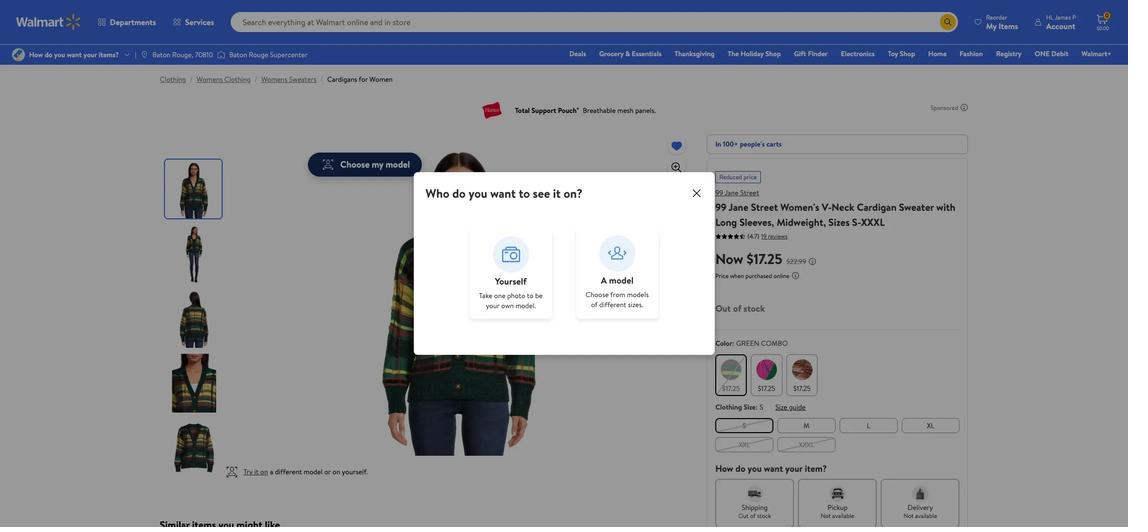 Task type: describe. For each thing, give the bounding box(es) containing it.
color list
[[714, 352, 962, 398]]

1 vertical spatial jane
[[729, 200, 749, 214]]

midweight,
[[777, 215, 827, 229]]

yourself take one photo to be your own model.
[[479, 275, 543, 311]]

1 horizontal spatial on
[[333, 467, 340, 477]]

registry
[[997, 49, 1022, 59]]

toy
[[889, 49, 899, 59]]

1 $17.25 button from the left
[[716, 354, 747, 396]]

list inside who do you want to see it on? dialog
[[426, 214, 703, 343]]

it inside dialog
[[553, 185, 561, 202]]

s-
[[853, 215, 862, 229]]

sizes.
[[628, 300, 644, 310]]

people's
[[740, 139, 765, 149]]

clothing size : s
[[716, 402, 764, 412]]

choose my model button
[[308, 153, 422, 177]]

it inside try it on a different model or on yourself.
[[254, 467, 259, 477]]

next media item image
[[633, 282, 645, 294]]

deals link
[[565, 48, 591, 59]]

sweater
[[900, 200, 935, 214]]

home
[[929, 49, 947, 59]]

now $17.25
[[716, 249, 783, 269]]

ad disclaimer and feedback for skylinedisplayad image
[[961, 103, 969, 111]]

0 horizontal spatial :
[[733, 338, 735, 348]]

electronics link
[[837, 48, 880, 59]]

1 size from the left
[[744, 402, 756, 412]]

19
[[762, 232, 767, 240]]

reduced
[[720, 173, 743, 181]]

99 jane street women's v-neck cardigan sweater with long sleeves, midweight, sizes s-xxxl - image 2 of 5 image
[[165, 224, 224, 283]]

2 / from the left
[[255, 74, 257, 84]]

cardigans
[[327, 74, 357, 84]]

you for who
[[469, 185, 488, 202]]

womens sweaters link
[[261, 74, 317, 84]]

99 jane street women's v-neck cardigan sweater with long sleeves, midweight, sizes s-xxxl - image 4 of 5 image
[[165, 354, 224, 413]]

0 vertical spatial street
[[741, 188, 760, 198]]

women's
[[781, 200, 820, 214]]

finder
[[808, 49, 828, 59]]

99 jane street women's v-neck cardigan sweater with long sleeves, midweight, sizes s-xxxl - image 1 of 5 image
[[165, 160, 224, 218]]

gift
[[795, 49, 807, 59]]

1 / from the left
[[190, 74, 193, 84]]

intent image for shipping image
[[747, 486, 763, 502]]

xxxl inside button
[[799, 440, 815, 450]]

reduced price
[[720, 173, 757, 181]]

home link
[[924, 48, 952, 59]]

who
[[426, 185, 450, 202]]

electronics
[[841, 49, 875, 59]]

model inside choose my model button
[[386, 158, 410, 171]]

shipping
[[742, 502, 768, 512]]

from
[[611, 290, 626, 300]]

with
[[937, 200, 956, 214]]

choose inside button
[[340, 158, 370, 171]]

$0.00
[[1098, 25, 1110, 32]]

model inside try it on a different model or on yourself.
[[304, 467, 323, 477]]

2 99 from the top
[[716, 200, 727, 214]]

choose inside a model choose from models of different sizes.
[[586, 290, 609, 300]]

cardigan
[[857, 200, 897, 214]]

in 100+ people's carts
[[716, 139, 782, 149]]

take
[[479, 291, 493, 301]]

my
[[372, 158, 384, 171]]

one debit link
[[1031, 48, 1074, 59]]

grocery & essentials
[[600, 49, 662, 59]]

deals
[[570, 49, 587, 59]]

0 vertical spatial stock
[[744, 302, 765, 315]]

2 womens from the left
[[261, 74, 288, 84]]

to for want
[[519, 185, 530, 202]]

want for to
[[491, 185, 516, 202]]

online
[[774, 272, 790, 280]]

0 horizontal spatial on
[[260, 467, 268, 477]]

1 horizontal spatial of
[[734, 302, 742, 315]]

l button
[[840, 418, 898, 433]]

grocery & essentials link
[[595, 48, 667, 59]]

color
[[716, 338, 733, 348]]

you for how
[[748, 462, 762, 475]]

0
[[1106, 11, 1110, 20]]

1 vertical spatial your
[[786, 462, 803, 475]]

thanksgiving link
[[671, 48, 720, 59]]

choose my model
[[340, 158, 410, 171]]

$17.25 for 1st "$17.25" button from left
[[723, 383, 741, 394]]

0 vertical spatial out
[[716, 302, 731, 315]]

1 horizontal spatial s
[[760, 402, 764, 412]]

a
[[601, 274, 607, 286]]

size guide button
[[776, 402, 806, 412]]

yourself image
[[502, 245, 520, 263]]

v-
[[822, 200, 832, 214]]

s button
[[716, 418, 774, 433]]

1 horizontal spatial :
[[756, 402, 758, 412]]

models
[[627, 290, 649, 300]]

of inside a model choose from models of different sizes.
[[592, 300, 598, 310]]

one debit
[[1035, 49, 1069, 59]]

one
[[1035, 49, 1050, 59]]

holiday
[[741, 49, 764, 59]]

photo
[[508, 291, 526, 301]]

how
[[716, 462, 734, 475]]

walmart+ link
[[1078, 48, 1117, 59]]

different inside a model choose from models of different sizes.
[[600, 300, 627, 310]]

registry link
[[992, 48, 1027, 59]]

do for who
[[453, 185, 466, 202]]

a model choose from models of different sizes.
[[586, 274, 649, 310]]

grocery
[[600, 49, 624, 59]]

learn more about strikethrough prices image
[[809, 257, 817, 266]]

2 $17.25 button from the left
[[751, 354, 783, 396]]

want for your
[[764, 462, 784, 475]]

100+
[[723, 139, 739, 149]]

size guide
[[776, 402, 806, 412]]

out of stock
[[716, 302, 765, 315]]

1 99 from the top
[[716, 188, 724, 198]]

try
[[244, 467, 253, 477]]

who do you want to see it on? dialog
[[414, 172, 715, 355]]

thanksgiving
[[675, 49, 715, 59]]

gift finder
[[795, 49, 828, 59]]

zoom image modal image
[[671, 162, 683, 174]]

debit
[[1052, 49, 1069, 59]]

sponsored
[[931, 103, 959, 112]]

try it on button
[[244, 464, 268, 480]]

do for how
[[736, 462, 746, 475]]

xxxl inside '99 jane street 99 jane street women's v-neck cardigan sweater with long sleeves, midweight, sizes s-xxxl'
[[862, 215, 885, 229]]

to for photo
[[527, 291, 534, 301]]

delivery not available
[[904, 502, 938, 520]]

99 jane street link
[[716, 188, 760, 198]]

m
[[804, 421, 810, 431]]

fashion link
[[956, 48, 988, 59]]

intent image for delivery image
[[913, 486, 929, 502]]

yourself.
[[342, 467, 368, 477]]

(4.7) 19 reviews
[[748, 232, 788, 240]]



Task type: vqa. For each thing, say whether or not it's contained in the screenshot.
the left Bakery.
no



Task type: locate. For each thing, give the bounding box(es) containing it.
0 horizontal spatial model
[[304, 467, 323, 477]]

3 $17.25 button from the left
[[787, 354, 818, 396]]

do right who
[[453, 185, 466, 202]]

0 horizontal spatial clothing
[[160, 74, 186, 84]]

different right a
[[275, 467, 302, 477]]

different left sizes.
[[600, 300, 627, 310]]

want inside dialog
[[491, 185, 516, 202]]

99 up long
[[716, 200, 727, 214]]

clothing / womens clothing / womens sweaters / cardigans for women
[[160, 74, 393, 84]]

available down intent image for pickup
[[833, 511, 855, 520]]

1 not from the left
[[821, 511, 831, 520]]

stock down the price when purchased online
[[744, 302, 765, 315]]

yourself
[[495, 275, 527, 287]]

of down when in the right bottom of the page
[[734, 302, 742, 315]]

xxl button
[[716, 437, 774, 452]]

want
[[491, 185, 516, 202], [764, 462, 784, 475]]

jane down reduced
[[725, 188, 739, 198]]

0 horizontal spatial choose
[[340, 158, 370, 171]]

in
[[716, 139, 722, 149]]

do
[[453, 185, 466, 202], [736, 462, 746, 475]]

on right or
[[333, 467, 340, 477]]

a
[[270, 467, 273, 477]]

1 womens from the left
[[197, 74, 223, 84]]

for
[[359, 74, 368, 84]]

model left or
[[304, 467, 323, 477]]

you up intent image for shipping
[[748, 462, 762, 475]]

3 / from the left
[[321, 74, 323, 84]]

Search search field
[[231, 12, 959, 32]]

0 horizontal spatial of
[[592, 300, 598, 310]]

0 horizontal spatial different
[[275, 467, 302, 477]]

own
[[502, 301, 514, 311]]

not down intent image for delivery
[[904, 511, 914, 520]]

to
[[519, 185, 530, 202], [527, 291, 534, 301]]

xxxl down the m on the right
[[799, 440, 815, 450]]

available inside delivery not available
[[916, 511, 938, 520]]

2 vertical spatial model
[[304, 467, 323, 477]]

want left see
[[491, 185, 516, 202]]

1 horizontal spatial clothing
[[225, 74, 251, 84]]

size
[[744, 402, 756, 412], [776, 402, 788, 412]]

women
[[370, 74, 393, 84]]

on left a
[[260, 467, 268, 477]]

of left from
[[592, 300, 598, 310]]

a model image
[[608, 244, 627, 263]]

womens left 'sweaters'
[[261, 74, 288, 84]]

/ right womens clothing "link"
[[255, 74, 257, 84]]

your left item?
[[786, 462, 803, 475]]

model inside a model choose from models of different sizes.
[[610, 274, 634, 286]]

1 vertical spatial to
[[527, 291, 534, 301]]

on?
[[564, 185, 583, 202]]

0 vertical spatial your
[[486, 301, 500, 311]]

not
[[821, 511, 831, 520], [904, 511, 914, 520]]

0 horizontal spatial want
[[491, 185, 516, 202]]

1 vertical spatial it
[[254, 467, 259, 477]]

1 horizontal spatial size
[[776, 402, 788, 412]]

1 horizontal spatial do
[[736, 462, 746, 475]]

out inside the shipping out of stock
[[739, 511, 749, 520]]

1 vertical spatial out
[[739, 511, 749, 520]]

1 vertical spatial do
[[736, 462, 746, 475]]

toy shop
[[889, 49, 916, 59]]

choose left my
[[340, 158, 370, 171]]

out down price
[[716, 302, 731, 315]]

$17.25 button down color
[[716, 354, 747, 396]]

s inside button
[[743, 421, 747, 431]]

$17.25 button down combo
[[751, 354, 783, 396]]

walmart image
[[16, 14, 81, 30]]

to left see
[[519, 185, 530, 202]]

not down intent image for pickup
[[821, 511, 831, 520]]

2 size from the left
[[776, 402, 788, 412]]

1 horizontal spatial you
[[748, 462, 762, 475]]

0 vertical spatial choose
[[340, 158, 370, 171]]

clothing size list
[[714, 416, 962, 454]]

xxxl
[[862, 215, 885, 229], [799, 440, 815, 450]]

model.
[[516, 301, 536, 311]]

1 vertical spatial model
[[610, 274, 634, 286]]

1 horizontal spatial available
[[916, 511, 938, 520]]

available inside pickup not available
[[833, 511, 855, 520]]

street up sleeves,
[[751, 200, 779, 214]]

close dialog image
[[691, 187, 703, 199]]

1 vertical spatial s
[[743, 421, 747, 431]]

2 horizontal spatial model
[[610, 274, 634, 286]]

now
[[716, 249, 744, 269]]

color : green combo
[[716, 338, 788, 348]]

stock down intent image for shipping
[[758, 511, 772, 520]]

neck
[[832, 200, 855, 214]]

0 horizontal spatial shop
[[766, 49, 781, 59]]

2 horizontal spatial of
[[751, 511, 756, 520]]

/ right clothing link
[[190, 74, 193, 84]]

99 jane street women's v-neck cardigan sweater with long sleeves, midweight, sizes s-xxxl - image 5 of 5 image
[[165, 419, 224, 477]]

0 horizontal spatial do
[[453, 185, 466, 202]]

1 vertical spatial different
[[275, 467, 302, 477]]

intent image for pickup image
[[830, 486, 846, 502]]

clothing for clothing size : s
[[716, 402, 743, 412]]

green
[[737, 338, 760, 348]]

1 horizontal spatial your
[[786, 462, 803, 475]]

the holiday shop
[[728, 49, 781, 59]]

different inside try it on a different model or on yourself.
[[275, 467, 302, 477]]

of
[[592, 300, 598, 310], [734, 302, 742, 315], [751, 511, 756, 520]]

size left guide
[[776, 402, 788, 412]]

1 shop from the left
[[766, 49, 781, 59]]

xxxl button
[[778, 437, 836, 452]]

not for pickup
[[821, 511, 831, 520]]

1 vertical spatial 99
[[716, 200, 727, 214]]

jane
[[725, 188, 739, 198], [729, 200, 749, 214]]

purchased
[[746, 272, 773, 280]]

reviews
[[769, 232, 788, 240]]

0 horizontal spatial out
[[716, 302, 731, 315]]

stock
[[744, 302, 765, 315], [758, 511, 772, 520]]

m button
[[778, 418, 836, 433]]

sweaters
[[289, 74, 317, 84]]

one
[[494, 291, 506, 301]]

pickup not available
[[821, 502, 855, 520]]

2 horizontal spatial clothing
[[716, 402, 743, 412]]

1 vertical spatial want
[[764, 462, 784, 475]]

do right how
[[736, 462, 746, 475]]

&
[[626, 49, 631, 59]]

out
[[716, 302, 731, 315], [739, 511, 749, 520]]

see
[[533, 185, 551, 202]]

combo
[[762, 338, 788, 348]]

delivery
[[908, 502, 934, 512]]

the
[[728, 49, 739, 59]]

remove from favorites list, 99 jane street women's v-neck cardigan sweater with long sleeves, midweight, sizes s-xxxl image
[[671, 139, 683, 152]]

$22.99
[[787, 256, 807, 267]]

0 vertical spatial 99
[[716, 188, 724, 198]]

do inside dialog
[[453, 185, 466, 202]]

0 horizontal spatial xxxl
[[799, 440, 815, 450]]

when
[[731, 272, 745, 280]]

: up s button
[[756, 402, 758, 412]]

cardigans for women link
[[327, 74, 393, 84]]

0 vertical spatial different
[[600, 300, 627, 310]]

0 vertical spatial jane
[[725, 188, 739, 198]]

shipping out of stock
[[739, 502, 772, 520]]

1 horizontal spatial /
[[255, 74, 257, 84]]

choose
[[340, 158, 370, 171], [586, 290, 609, 300]]

clothing link
[[160, 74, 186, 84]]

1 horizontal spatial out
[[739, 511, 749, 520]]

walmart+
[[1082, 49, 1112, 59]]

0 horizontal spatial your
[[486, 301, 500, 311]]

1 horizontal spatial model
[[386, 158, 410, 171]]

1 horizontal spatial shop
[[900, 49, 916, 59]]

available for delivery
[[916, 511, 938, 520]]

s up s button
[[760, 402, 764, 412]]

it
[[553, 185, 561, 202], [254, 467, 259, 477]]

xxxl down cardigan
[[862, 215, 885, 229]]

/ right 'sweaters'
[[321, 74, 323, 84]]

1 vertical spatial xxxl
[[799, 440, 815, 450]]

choose down a
[[586, 290, 609, 300]]

19 reviews link
[[760, 232, 788, 240]]

xl
[[928, 421, 935, 431]]

0 horizontal spatial s
[[743, 421, 747, 431]]

0 vertical spatial xxxl
[[862, 215, 885, 229]]

to left the be
[[527, 291, 534, 301]]

99 jane street 99 jane street women's v-neck cardigan sweater with long sleeves, midweight, sizes s-xxxl
[[716, 188, 956, 229]]

available
[[833, 511, 855, 520], [916, 511, 938, 520]]

stock inside the shipping out of stock
[[758, 511, 772, 520]]

2 horizontal spatial $17.25 button
[[787, 354, 818, 396]]

Walmart Site-Wide search field
[[231, 12, 959, 32]]

your inside yourself take one photo to be your own model.
[[486, 301, 500, 311]]

1 horizontal spatial not
[[904, 511, 914, 520]]

fashion
[[960, 49, 984, 59]]

price
[[744, 173, 757, 181]]

your left own
[[486, 301, 500, 311]]

2 horizontal spatial /
[[321, 74, 323, 84]]

list
[[426, 214, 703, 343]]

1 vertical spatial stock
[[758, 511, 772, 520]]

not inside pickup not available
[[821, 511, 831, 520]]

sizes
[[829, 215, 850, 229]]

1 vertical spatial street
[[751, 200, 779, 214]]

0 vertical spatial it
[[553, 185, 561, 202]]

xxl
[[739, 440, 751, 450]]

shop
[[766, 49, 781, 59], [900, 49, 916, 59]]

:
[[733, 338, 735, 348], [756, 402, 758, 412]]

or
[[325, 467, 331, 477]]

1 horizontal spatial want
[[764, 462, 784, 475]]

$17.25 for 3rd "$17.25" button from left
[[794, 383, 811, 394]]

0 horizontal spatial womens
[[197, 74, 223, 84]]

2 available from the left
[[916, 511, 938, 520]]

2 not from the left
[[904, 511, 914, 520]]

toy shop link
[[884, 48, 920, 59]]

to inside yourself take one photo to be your own model.
[[527, 291, 534, 301]]

1 horizontal spatial womens
[[261, 74, 288, 84]]

size up s button
[[744, 402, 756, 412]]

not for delivery
[[904, 511, 914, 520]]

0 vertical spatial model
[[386, 158, 410, 171]]

0 horizontal spatial not
[[821, 511, 831, 520]]

available for pickup
[[833, 511, 855, 520]]

1 horizontal spatial $17.25 button
[[751, 354, 783, 396]]

guide
[[790, 402, 806, 412]]

on
[[260, 467, 268, 477], [333, 467, 340, 477]]

$17.25 button up guide
[[787, 354, 818, 396]]

it right the try
[[254, 467, 259, 477]]

: left green
[[733, 338, 735, 348]]

99 jane street women's v-neck cardigan sweater with long sleeves, midweight, sizes s-xxxl - image 3 of 5 image
[[165, 289, 224, 348]]

0 vertical spatial do
[[453, 185, 466, 202]]

available down intent image for delivery
[[916, 511, 938, 520]]

legal information image
[[792, 272, 800, 280]]

0 vertical spatial to
[[519, 185, 530, 202]]

99 down reduced
[[716, 188, 724, 198]]

0 horizontal spatial /
[[190, 74, 193, 84]]

1 vertical spatial choose
[[586, 290, 609, 300]]

2 shop from the left
[[900, 49, 916, 59]]

xl button
[[902, 418, 960, 433]]

0 horizontal spatial it
[[254, 467, 259, 477]]

clothing
[[160, 74, 186, 84], [225, 74, 251, 84], [716, 402, 743, 412]]

0 horizontal spatial $17.25 button
[[716, 354, 747, 396]]

1 vertical spatial you
[[748, 462, 762, 475]]

street down price
[[741, 188, 760, 198]]

shop right toy
[[900, 49, 916, 59]]

jane down 99 jane street link
[[729, 200, 749, 214]]

model up from
[[610, 274, 634, 286]]

1 horizontal spatial choose
[[586, 290, 609, 300]]

1 available from the left
[[833, 511, 855, 520]]

try it on a different model or on yourself.
[[244, 467, 368, 477]]

model right my
[[386, 158, 410, 171]]

(4.7)
[[748, 232, 760, 240]]

clothing for clothing / womens clothing / womens sweaters / cardigans for women
[[160, 74, 186, 84]]

not inside delivery not available
[[904, 511, 914, 520]]

1 horizontal spatial different
[[600, 300, 627, 310]]

how do you want your item?
[[716, 462, 828, 475]]

0 vertical spatial you
[[469, 185, 488, 202]]

carts
[[767, 139, 782, 149]]

womens right clothing link
[[197, 74, 223, 84]]

of inside the shipping out of stock
[[751, 511, 756, 520]]

list containing a model
[[426, 214, 703, 343]]

$17.25 for second "$17.25" button
[[758, 383, 776, 394]]

0 vertical spatial s
[[760, 402, 764, 412]]

$17.25
[[747, 249, 783, 269], [723, 383, 741, 394], [758, 383, 776, 394], [794, 383, 811, 394]]

want down xxl button
[[764, 462, 784, 475]]

of down intent image for shipping
[[751, 511, 756, 520]]

1 horizontal spatial xxxl
[[862, 215, 885, 229]]

0 horizontal spatial available
[[833, 511, 855, 520]]

0 horizontal spatial you
[[469, 185, 488, 202]]

0 vertical spatial want
[[491, 185, 516, 202]]

you right who
[[469, 185, 488, 202]]

0 vertical spatial :
[[733, 338, 735, 348]]

0 horizontal spatial size
[[744, 402, 756, 412]]

99
[[716, 188, 724, 198], [716, 200, 727, 214]]

it right see
[[553, 185, 561, 202]]

s up xxl button
[[743, 421, 747, 431]]

model
[[386, 158, 410, 171], [610, 274, 634, 286], [304, 467, 323, 477]]

1 horizontal spatial it
[[553, 185, 561, 202]]

1 vertical spatial :
[[756, 402, 758, 412]]

you inside dialog
[[469, 185, 488, 202]]

womens clothing link
[[197, 74, 251, 84]]

out down intent image for shipping
[[739, 511, 749, 520]]

shop right holiday
[[766, 49, 781, 59]]



